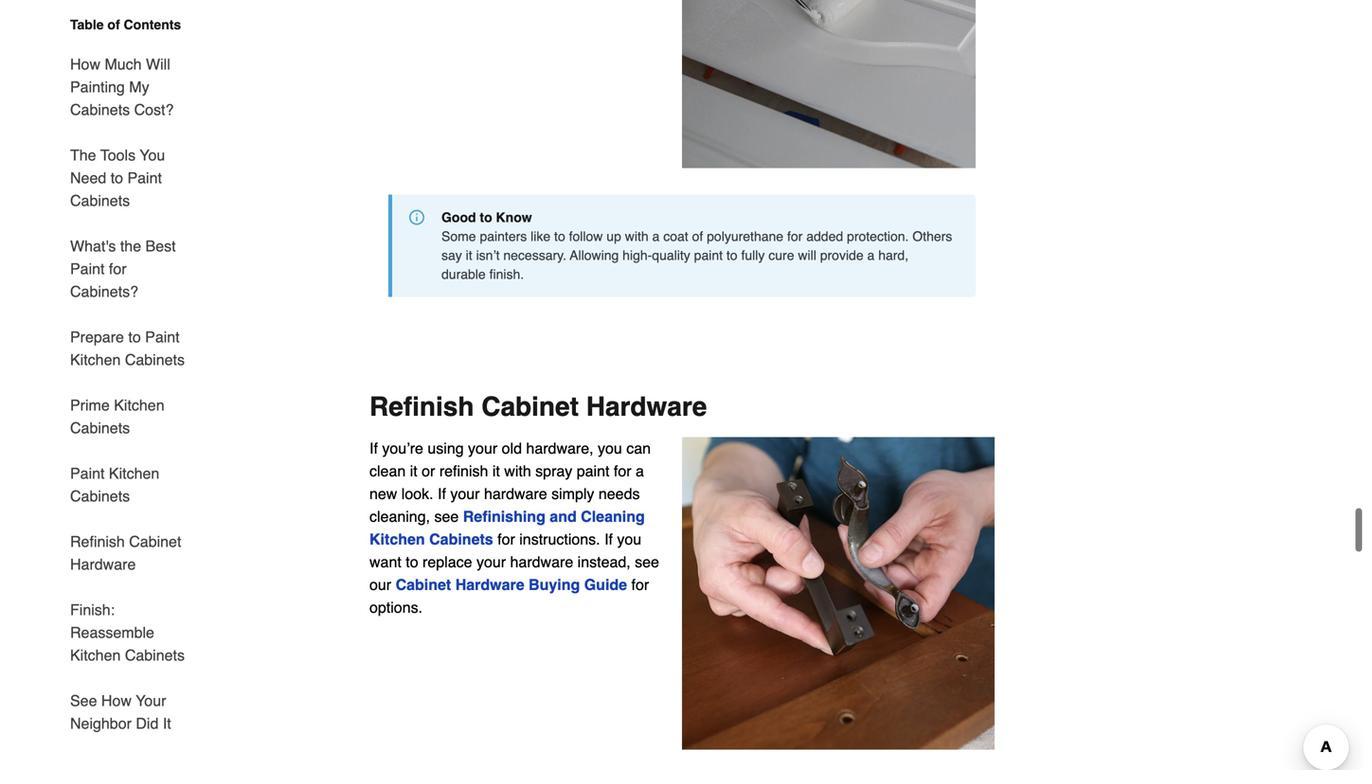 Task type: vqa. For each thing, say whether or not it's contained in the screenshot.
seven
no



Task type: locate. For each thing, give the bounding box(es) containing it.
cabinets down the prime
[[70, 419, 130, 437]]

a person rolling white paint onto a cabinet door. image
[[682, 0, 976, 166]]

0 vertical spatial with
[[625, 227, 649, 242]]

paint down prime kitchen cabinets
[[70, 465, 105, 482]]

hardware inside refinish cabinet hardware
[[70, 556, 136, 573]]

your down refinish
[[450, 483, 480, 501]]

your
[[468, 438, 498, 455], [450, 483, 480, 501], [476, 551, 506, 569]]

see inside if you're using your old hardware, you can clean it or refinish it with spray paint for a new look. if your hardware simply needs cleaning, see
[[434, 506, 459, 523]]

to inside the tools you need to paint cabinets
[[111, 169, 123, 187]]

0 vertical spatial a
[[652, 227, 660, 242]]

see how your neighbor did it link
[[70, 678, 197, 735]]

0 horizontal spatial of
[[107, 17, 120, 32]]

you left can
[[598, 438, 622, 455]]

kitchen inside "paint kitchen cabinets"
[[109, 465, 159, 482]]

cabinet inside refinish cabinet hardware
[[129, 533, 181, 550]]

your left the old
[[468, 438, 498, 455]]

added
[[806, 227, 843, 242]]

hardware
[[484, 483, 547, 501], [510, 551, 573, 569]]

you inside if you're using your old hardware, you can clean it or refinish it with spray paint for a new look. if your hardware simply needs cleaning, see
[[598, 438, 622, 455]]

for down the
[[109, 260, 127, 278]]

paint kitchen cabinets
[[70, 465, 159, 505]]

what's the best paint for cabinets? link
[[70, 224, 197, 315]]

1 vertical spatial hardware
[[510, 551, 573, 569]]

refinishing and cleaning kitchen cabinets link
[[369, 506, 645, 546]]

to up painters
[[480, 208, 492, 223]]

paint
[[694, 246, 723, 261], [577, 460, 610, 478]]

cabinets up prime kitchen cabinets link
[[125, 351, 185, 369]]

if right look.
[[438, 483, 446, 501]]

see right instead,
[[635, 551, 659, 569]]

refinish cabinet hardware up hardware,
[[369, 390, 707, 420]]

finish: reassemble kitchen cabinets
[[70, 601, 185, 664]]

necessary.
[[503, 246, 567, 261]]

a left the coat
[[652, 227, 660, 242]]

2 horizontal spatial cabinet
[[481, 390, 579, 420]]

0 horizontal spatial hardware
[[70, 556, 136, 573]]

refinish
[[369, 390, 474, 420], [70, 533, 125, 550]]

0 vertical spatial cabinet
[[481, 390, 579, 420]]

1 vertical spatial hardware
[[70, 556, 136, 573]]

refinish cabinet hardware inside the "table of contents" element
[[70, 533, 181, 573]]

it inside good to know some painters like to follow up with a coat of polyurethane for added protection. others say it isn't necessary. allowing high-quality paint to fully cure will provide a hard, durable finish.
[[466, 246, 472, 261]]

want
[[369, 551, 401, 569]]

0 horizontal spatial refinish
[[70, 533, 125, 550]]

you down cleaning
[[617, 529, 642, 546]]

cabinets down need
[[70, 192, 130, 209]]

cabinets inside prime kitchen cabinets
[[70, 419, 130, 437]]

2 vertical spatial a
[[636, 460, 644, 478]]

0 vertical spatial see
[[434, 506, 459, 523]]

1 horizontal spatial it
[[466, 246, 472, 261]]

how much will painting my cabinets cost?
[[70, 55, 174, 118]]

to right want
[[406, 551, 418, 569]]

it
[[466, 246, 472, 261], [410, 460, 417, 478], [492, 460, 500, 478]]

1 horizontal spatial refinish
[[369, 390, 474, 420]]

kitchen down 'cleaning,'
[[369, 529, 425, 546]]

it right say
[[466, 246, 472, 261]]

what's
[[70, 237, 116, 255]]

cleaning
[[581, 506, 645, 523]]

how up painting
[[70, 55, 100, 73]]

0 horizontal spatial cabinet
[[129, 533, 181, 550]]

paint inside the tools you need to paint cabinets
[[127, 169, 162, 187]]

good
[[441, 208, 476, 223]]

1 horizontal spatial cabinet
[[396, 574, 451, 592]]

a inside if you're using your old hardware, you can clean it or refinish it with spray paint for a new look. if your hardware simply needs cleaning, see
[[636, 460, 644, 478]]

with
[[625, 227, 649, 242], [504, 460, 531, 478]]

0 horizontal spatial a
[[636, 460, 644, 478]]

cabinets inside prepare to paint kitchen cabinets
[[125, 351, 185, 369]]

cabinet hardware buying guide link
[[396, 574, 627, 592]]

hardware down replace
[[455, 574, 524, 592]]

1 vertical spatial how
[[101, 692, 132, 710]]

prime
[[70, 396, 110, 414]]

0 vertical spatial refinish cabinet hardware
[[369, 390, 707, 420]]

it left the or
[[410, 460, 417, 478]]

1 vertical spatial a
[[867, 246, 875, 261]]

refinish down "paint kitchen cabinets"
[[70, 533, 125, 550]]

hardware up can
[[586, 390, 707, 420]]

paint up simply
[[577, 460, 610, 478]]

a down can
[[636, 460, 644, 478]]

hardware inside if you're using your old hardware, you can clean it or refinish it with spray paint for a new look. if your hardware simply needs cleaning, see
[[484, 483, 547, 501]]

old
[[502, 438, 522, 455]]

how inside see how your neighbor did it
[[101, 692, 132, 710]]

0 vertical spatial of
[[107, 17, 120, 32]]

0 vertical spatial if
[[369, 438, 378, 455]]

refinish
[[439, 460, 488, 478]]

finish:
[[70, 601, 115, 619]]

paint right prepare
[[145, 328, 180, 346]]

0 horizontal spatial with
[[504, 460, 531, 478]]

1 vertical spatial cabinet
[[129, 533, 181, 550]]

for down refinishing
[[497, 529, 515, 546]]

paint down what's
[[70, 260, 105, 278]]

cabinets up the refinish cabinet hardware link
[[70, 487, 130, 505]]

1 horizontal spatial of
[[692, 227, 703, 242]]

reassemble
[[70, 624, 154, 641]]

table of contents element
[[55, 15, 197, 735]]

table
[[70, 17, 104, 32]]

refinishing
[[463, 506, 546, 523]]

0 vertical spatial refinish
[[369, 390, 474, 420]]

others
[[913, 227, 952, 242]]

1 horizontal spatial see
[[635, 551, 659, 569]]

high-
[[623, 246, 652, 261]]

see
[[70, 692, 97, 710]]

1 vertical spatial refinish
[[70, 533, 125, 550]]

cabinet down paint kitchen cabinets link
[[129, 533, 181, 550]]

coat
[[663, 227, 688, 242]]

a
[[652, 227, 660, 242], [867, 246, 875, 261], [636, 460, 644, 478]]

how
[[70, 55, 100, 73], [101, 692, 132, 710]]

cabinets
[[70, 101, 130, 118], [70, 192, 130, 209], [125, 351, 185, 369], [70, 419, 130, 437], [70, 487, 130, 505], [429, 529, 493, 546], [125, 647, 185, 664]]

with up high-
[[625, 227, 649, 242]]

1 vertical spatial with
[[504, 460, 531, 478]]

with down the old
[[504, 460, 531, 478]]

0 vertical spatial hardware
[[484, 483, 547, 501]]

paint down you
[[127, 169, 162, 187]]

0 vertical spatial hardware
[[586, 390, 707, 420]]

cabinet up the old
[[481, 390, 579, 420]]

will
[[146, 55, 170, 73]]

cabinet
[[481, 390, 579, 420], [129, 533, 181, 550], [396, 574, 451, 592]]

of right the coat
[[692, 227, 703, 242]]

your up cabinet hardware buying guide link at the bottom left of the page
[[476, 551, 506, 569]]

durable
[[441, 265, 486, 280]]

cabinets up replace
[[429, 529, 493, 546]]

1 horizontal spatial refinish cabinet hardware
[[369, 390, 707, 420]]

kitchen right the prime
[[114, 396, 164, 414]]

paint inside if you're using your old hardware, you can clean it or refinish it with spray paint for a new look. if your hardware simply needs cleaning, see
[[577, 460, 610, 478]]

hardware up the buying
[[510, 551, 573, 569]]

kitchen down prepare
[[70, 351, 121, 369]]

see up replace
[[434, 506, 459, 523]]

for up the needs
[[614, 460, 631, 478]]

like
[[531, 227, 551, 242]]

0 vertical spatial how
[[70, 55, 100, 73]]

2 vertical spatial your
[[476, 551, 506, 569]]

kitchen inside refinishing and cleaning kitchen cabinets
[[369, 529, 425, 546]]

refinishing and cleaning kitchen cabinets
[[369, 506, 645, 546]]

the tools you need to paint cabinets
[[70, 146, 165, 209]]

with inside good to know some painters like to follow up with a coat of polyurethane for added protection. others say it isn't necessary. allowing high-quality paint to fully cure will provide a hard, durable finish.
[[625, 227, 649, 242]]

to right prepare
[[128, 328, 141, 346]]

cabinets up your
[[125, 647, 185, 664]]

2 horizontal spatial if
[[604, 529, 613, 546]]

paint right quality
[[694, 246, 723, 261]]

if up clean
[[369, 438, 378, 455]]

new
[[369, 483, 397, 501]]

2 horizontal spatial it
[[492, 460, 500, 478]]

table of contents
[[70, 17, 181, 32]]

refinish cabinet hardware up finish: on the bottom left
[[70, 533, 181, 573]]

0 horizontal spatial it
[[410, 460, 417, 478]]

hard,
[[878, 246, 909, 261]]

hardware up refinishing
[[484, 483, 547, 501]]

it right refinish
[[492, 460, 500, 478]]

kitchen inside finish: reassemble kitchen cabinets
[[70, 647, 121, 664]]

1 vertical spatial paint
[[577, 460, 610, 478]]

prepare to paint kitchen cabinets link
[[70, 315, 197, 383]]

for right guide on the left of the page
[[631, 574, 649, 592]]

of right "table"
[[107, 17, 120, 32]]

paint inside what's the best paint for cabinets?
[[70, 260, 105, 278]]

cabinets down painting
[[70, 101, 130, 118]]

for up will
[[787, 227, 803, 242]]

1 vertical spatial you
[[617, 529, 642, 546]]

say
[[441, 246, 462, 261]]

painting
[[70, 78, 125, 96]]

did
[[136, 715, 159, 732]]

kitchen inside prepare to paint kitchen cabinets
[[70, 351, 121, 369]]

a down protection.
[[867, 246, 875, 261]]

you
[[598, 438, 622, 455], [617, 529, 642, 546]]

kitchen down prime kitchen cabinets link
[[109, 465, 159, 482]]

see how your neighbor did it
[[70, 692, 171, 732]]

see
[[434, 506, 459, 523], [635, 551, 659, 569]]

1 vertical spatial your
[[450, 483, 480, 501]]

for
[[787, 227, 803, 242], [109, 260, 127, 278], [614, 460, 631, 478], [497, 529, 515, 546], [631, 574, 649, 592]]

of inside good to know some painters like to follow up with a coat of polyurethane for added protection. others say it isn't necessary. allowing high-quality paint to fully cure will provide a hard, durable finish.
[[692, 227, 703, 242]]

hardware
[[586, 390, 707, 420], [70, 556, 136, 573], [455, 574, 524, 592]]

0 horizontal spatial refinish cabinet hardware
[[70, 533, 181, 573]]

hardware up finish: on the bottom left
[[70, 556, 136, 573]]

it
[[163, 715, 171, 732]]

2 horizontal spatial a
[[867, 246, 875, 261]]

cabinets inside how much will painting my cabinets cost?
[[70, 101, 130, 118]]

provide
[[820, 246, 864, 261]]

2 vertical spatial if
[[604, 529, 613, 546]]

kitchen down reassemble
[[70, 647, 121, 664]]

polyurethane
[[707, 227, 784, 242]]

0 horizontal spatial see
[[434, 506, 459, 523]]

if down cleaning
[[604, 529, 613, 546]]

2 horizontal spatial hardware
[[586, 390, 707, 420]]

how up neighbor
[[101, 692, 132, 710]]

2 vertical spatial hardware
[[455, 574, 524, 592]]

1 horizontal spatial with
[[625, 227, 649, 242]]

how inside how much will painting my cabinets cost?
[[70, 55, 100, 73]]

good to know some painters like to follow up with a coat of polyurethane for added protection. others say it isn't necessary. allowing high-quality paint to fully cure will provide a hard, durable finish.
[[441, 208, 952, 280]]

refinish cabinet hardware
[[369, 390, 707, 420], [70, 533, 181, 573]]

cabinet down replace
[[396, 574, 451, 592]]

to down tools
[[111, 169, 123, 187]]

1 vertical spatial of
[[692, 227, 703, 242]]

1 horizontal spatial paint
[[694, 246, 723, 261]]

1 vertical spatial if
[[438, 483, 446, 501]]

0 vertical spatial paint
[[694, 246, 723, 261]]

1 vertical spatial see
[[635, 551, 659, 569]]

0 horizontal spatial paint
[[577, 460, 610, 478]]

you
[[140, 146, 165, 164]]

refinish up you're
[[369, 390, 474, 420]]

paint inside good to know some painters like to follow up with a coat of polyurethane for added protection. others say it isn't necessary. allowing high-quality paint to fully cure will provide a hard, durable finish.
[[694, 246, 723, 261]]

1 vertical spatial refinish cabinet hardware
[[70, 533, 181, 573]]

isn't
[[476, 246, 500, 261]]

0 vertical spatial you
[[598, 438, 622, 455]]



Task type: describe. For each thing, give the bounding box(es) containing it.
guide
[[584, 574, 627, 592]]

you're
[[382, 438, 423, 455]]

need
[[70, 169, 106, 187]]

painters
[[480, 227, 527, 242]]

hardware,
[[526, 438, 594, 455]]

prepare to paint kitchen cabinets
[[70, 328, 185, 369]]

the
[[120, 237, 141, 255]]

for instructions. if you want to replace your hardware instead, see our
[[369, 529, 659, 592]]

cabinets?
[[70, 283, 138, 300]]

the tools you need to paint cabinets link
[[70, 133, 197, 224]]

replace
[[423, 551, 472, 569]]

quality
[[652, 246, 690, 261]]

for options.
[[369, 574, 649, 614]]

using
[[428, 438, 464, 455]]

cost?
[[134, 101, 174, 118]]

to inside for instructions. if you want to replace your hardware instead, see our
[[406, 551, 418, 569]]

neighbor
[[70, 715, 132, 732]]

if inside for instructions. if you want to replace your hardware instead, see our
[[604, 529, 613, 546]]

my
[[129, 78, 149, 96]]

for inside good to know some painters like to follow up with a coat of polyurethane for added protection. others say it isn't necessary. allowing high-quality paint to fully cure will provide a hard, durable finish.
[[787, 227, 803, 242]]

info image
[[409, 208, 424, 223]]

for inside what's the best paint for cabinets?
[[109, 260, 127, 278]]

some
[[441, 227, 476, 242]]

paint inside prepare to paint kitchen cabinets
[[145, 328, 180, 346]]

tools
[[100, 146, 136, 164]]

for inside for options.
[[631, 574, 649, 592]]

best
[[145, 237, 176, 255]]

to right "like"
[[554, 227, 565, 242]]

0 vertical spatial your
[[468, 438, 498, 455]]

1 horizontal spatial hardware
[[455, 574, 524, 592]]

with inside if you're using your old hardware, you can clean it or refinish it with spray paint for a new look. if your hardware simply needs cleaning, see
[[504, 460, 531, 478]]

to inside prepare to paint kitchen cabinets
[[128, 328, 141, 346]]

kitchen inside prime kitchen cabinets
[[114, 396, 164, 414]]

0 horizontal spatial if
[[369, 438, 378, 455]]

cabinet hardware buying guide
[[396, 574, 627, 592]]

cabinets inside the tools you need to paint cabinets
[[70, 192, 130, 209]]

can
[[626, 438, 651, 455]]

for inside for instructions. if you want to replace your hardware instead, see our
[[497, 529, 515, 546]]

of inside the "table of contents" element
[[107, 17, 120, 32]]

look.
[[401, 483, 433, 501]]

prime kitchen cabinets link
[[70, 383, 197, 451]]

cure
[[769, 246, 794, 261]]

2 vertical spatial cabinet
[[396, 574, 451, 592]]

refinish cabinet hardware link
[[70, 519, 197, 587]]

buying
[[529, 574, 580, 592]]

paint kitchen cabinets link
[[70, 451, 197, 519]]

what's the best paint for cabinets?
[[70, 237, 176, 300]]

prepare
[[70, 328, 124, 346]]

fully
[[741, 246, 765, 261]]

cabinets inside finish: reassemble kitchen cabinets
[[125, 647, 185, 664]]

prime kitchen cabinets
[[70, 396, 164, 437]]

protection.
[[847, 227, 909, 242]]

needs
[[599, 483, 640, 501]]

cabinets inside "paint kitchen cabinets"
[[70, 487, 130, 505]]

paint inside "paint kitchen cabinets"
[[70, 465, 105, 482]]

if you're using your old hardware, you can clean it or refinish it with spray paint for a new look. if your hardware simply needs cleaning, see
[[369, 438, 651, 523]]

1 horizontal spatial a
[[652, 227, 660, 242]]

finish.
[[489, 265, 524, 280]]

you inside for instructions. if you want to replace your hardware instead, see our
[[617, 529, 642, 546]]

your
[[136, 692, 166, 710]]

options.
[[369, 597, 423, 614]]

clean
[[369, 460, 406, 478]]

and
[[550, 506, 577, 523]]

or
[[422, 460, 435, 478]]

see inside for instructions. if you want to replace your hardware instead, see our
[[635, 551, 659, 569]]

hardware inside for instructions. if you want to replace your hardware instead, see our
[[510, 551, 573, 569]]

contents
[[124, 17, 181, 32]]

instructions.
[[519, 529, 600, 546]]

know
[[496, 208, 532, 223]]

simply
[[551, 483, 594, 501]]

spray
[[535, 460, 572, 478]]

your inside for instructions. if you want to replace your hardware instead, see our
[[476, 551, 506, 569]]

how much will painting my cabinets cost? link
[[70, 42, 197, 133]]

a person holding cabinet hardware in front of a door. image
[[682, 435, 995, 748]]

allowing
[[570, 246, 619, 261]]

will
[[798, 246, 816, 261]]

much
[[105, 55, 142, 73]]

instead,
[[578, 551, 631, 569]]

cleaning,
[[369, 506, 430, 523]]

to left fully on the top of the page
[[727, 246, 738, 261]]

cabinets inside refinishing and cleaning kitchen cabinets
[[429, 529, 493, 546]]

follow
[[569, 227, 603, 242]]

up
[[607, 227, 621, 242]]

refinish inside refinish cabinet hardware
[[70, 533, 125, 550]]

the
[[70, 146, 96, 164]]

for inside if you're using your old hardware, you can clean it or refinish it with spray paint for a new look. if your hardware simply needs cleaning, see
[[614, 460, 631, 478]]

finish: reassemble kitchen cabinets link
[[70, 587, 197, 678]]

1 horizontal spatial if
[[438, 483, 446, 501]]

our
[[369, 574, 391, 592]]



